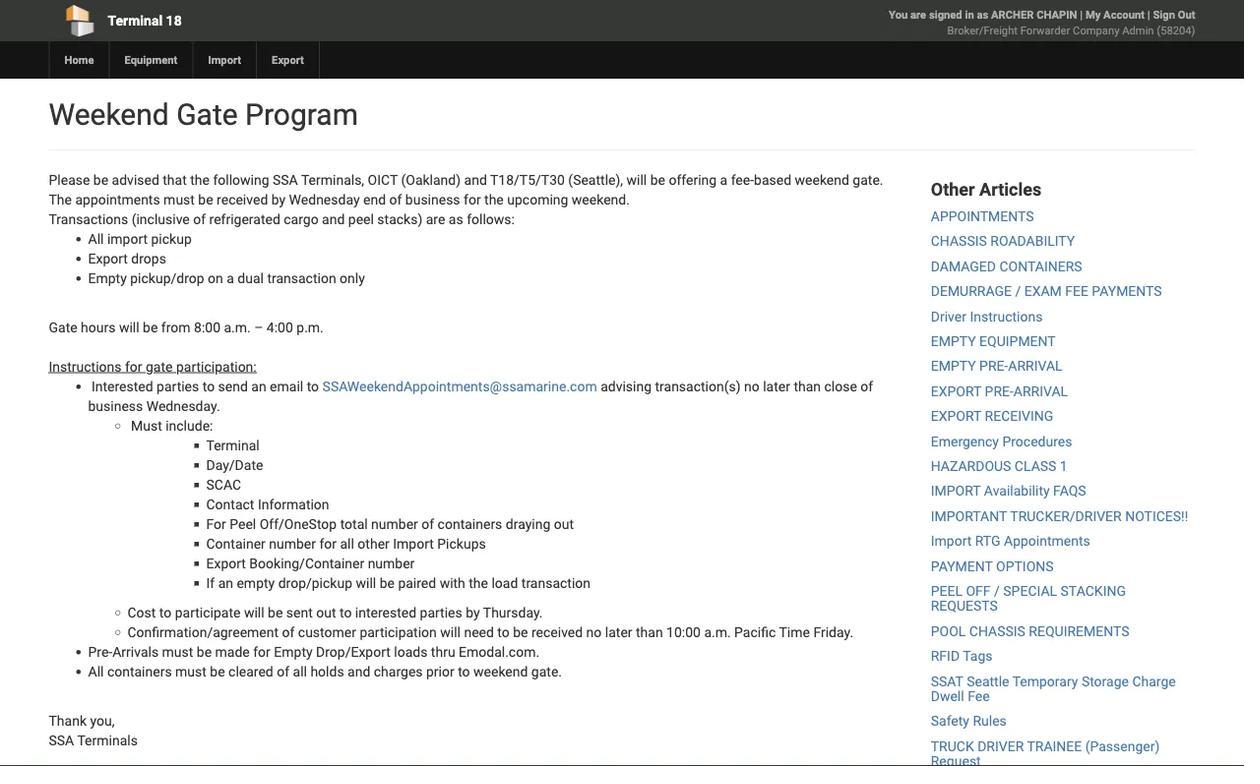 Task type: describe. For each thing, give the bounding box(es) containing it.
as inside you are signed in as archer chapin | my account | sign out broker/freight forwarder company admin (58204)
[[977, 8, 988, 21]]

gate
[[146, 359, 173, 375]]

transaction(s)
[[655, 378, 741, 395]]

2 | from the left
[[1147, 8, 1150, 21]]

home link
[[49, 41, 109, 79]]

advising transaction(s) no later than close of business wednesday. must include: terminal day/date scac contact information for peel off/onestop total number of containers draying out container number for all other import pickups export booking/container number if an empty drop/pickup will be paired with the load transaction
[[88, 378, 873, 592]]

will inside advising transaction(s) no later than close of business wednesday. must include: terminal day/date scac contact information for peel off/onestop total number of containers draying out container number for all other import pickups export booking/container number if an empty drop/pickup will be paired with the load transaction
[[356, 575, 376, 592]]

damaged containers link
[[931, 258, 1082, 275]]

pickup
[[151, 231, 192, 247]]

driver
[[978, 739, 1024, 755]]

terminal 18 link
[[49, 0, 509, 41]]

to right cost
[[159, 605, 172, 621]]

to up the customer
[[340, 605, 352, 621]]

1 horizontal spatial gate
[[176, 97, 238, 132]]

fee
[[1065, 283, 1088, 300]]

of up paired
[[422, 516, 434, 532]]

load
[[492, 575, 518, 592]]

of right the cleared
[[277, 664, 289, 680]]

1 vertical spatial must
[[162, 644, 193, 660]]

ssaweekendappointments@ssamarine.com
[[322, 378, 597, 395]]

no inside cost to participate will be sent out to interested parties by thursday. confirmation/agreement of customer participation will need to be received no later than 10:00 a.m. pacific time friday. pre-arrivals must be made for empty drop/export loads thru emodal.com. all containers must be cleared of all holds and charges prior to weekend gate.
[[586, 625, 602, 641]]

thru
[[431, 644, 455, 660]]

containers
[[999, 258, 1082, 275]]

1 vertical spatial the
[[484, 191, 504, 208]]

tags
[[963, 649, 993, 665]]

1 vertical spatial pre-
[[985, 383, 1014, 400]]

8:00
[[194, 319, 220, 336]]

will down empty
[[244, 605, 264, 621]]

chassis roadability link
[[931, 233, 1075, 250]]

out inside advising transaction(s) no later than close of business wednesday. must include: terminal day/date scac contact information for peel off/onestop total number of containers draying out container number for all other import pickups export booking/container number if an empty drop/pickup will be paired with the load transaction
[[554, 516, 574, 532]]

with
[[440, 575, 465, 592]]

peel
[[348, 211, 374, 227]]

only
[[340, 270, 365, 286]]

to up emodal.com.
[[497, 625, 510, 641]]

day/date
[[206, 457, 263, 473]]

than inside cost to participate will be sent out to interested parties by thursday. confirmation/agreement of customer participation will need to be received no later than 10:00 a.m. pacific time friday. pre-arrivals must be made for empty drop/export loads thru emodal.com. all containers must be cleared of all holds and charges prior to weekend gate.
[[636, 625, 663, 641]]

rtg
[[975, 533, 1001, 550]]

be left offering
[[650, 172, 665, 188]]

appointments link
[[931, 208, 1034, 225]]

rfid tags link
[[931, 649, 993, 665]]

class
[[1015, 458, 1056, 475]]

received inside cost to participate will be sent out to interested parties by thursday. confirmation/agreement of customer participation will need to be received no later than 10:00 a.m. pacific time friday. pre-arrivals must be made for empty drop/export loads thru emodal.com. all containers must be cleared of all holds and charges prior to weekend gate.
[[531, 625, 583, 641]]

be up appointments
[[93, 172, 108, 188]]

by inside please be advised that the following ssa terminals, oict (oakland) and t18/t5/t30 (seattle), will be offering a fee-based weekend gate. the appointments must be received by wednesday end of business for the upcoming weekend. transactions (inclusive of refrigerated cargo and peel stacks) are as follows: all import pickup export drops empty pickup/drop on a dual transaction only
[[271, 191, 286, 208]]

emodal.com.
[[459, 644, 540, 660]]

2 vertical spatial must
[[175, 664, 207, 680]]

cleared
[[228, 664, 273, 680]]

containers inside cost to participate will be sent out to interested parties by thursday. confirmation/agreement of customer participation will need to be received no later than 10:00 a.m. pacific time friday. pre-arrivals must be made for empty drop/export loads thru emodal.com. all containers must be cleared of all holds and charges prior to weekend gate.
[[107, 664, 172, 680]]

containers inside advising transaction(s) no later than close of business wednesday. must include: terminal day/date scac contact information for peel off/onestop total number of containers draying out container number for all other import pickups export booking/container number if an empty drop/pickup will be paired with the load transaction
[[438, 516, 502, 532]]

fee
[[968, 689, 990, 705]]

instructions inside other articles appointments chassis roadability damaged containers demurrage / exam fee payments driver instructions empty equipment empty pre-arrival export pre-arrival export receiving emergency procedures hazardous class 1 import availability faqs important trucker/driver notices!! import rtg appointments payment options peel off / special stacking requests pool chassis requirements rfid tags ssat seattle temporary storage charge dwell fee safety rules truck driver trainee (passenger) request
[[970, 308, 1043, 325]]

all inside please be advised that the following ssa terminals, oict (oakland) and t18/t5/t30 (seattle), will be offering a fee-based weekend gate. the appointments must be received by wednesday end of business for the upcoming weekend. transactions (inclusive of refrigerated cargo and peel stacks) are as follows: all import pickup export drops empty pickup/drop on a dual transaction only
[[88, 231, 104, 247]]

0 vertical spatial and
[[464, 172, 487, 188]]

charge
[[1132, 674, 1176, 690]]

to down participation:
[[202, 378, 215, 395]]

weekend
[[49, 97, 169, 132]]

must inside please be advised that the following ssa terminals, oict (oakland) and t18/t5/t30 (seattle), will be offering a fee-based weekend gate. the appointments must be received by wednesday end of business for the upcoming weekend. transactions (inclusive of refrigerated cargo and peel stacks) are as follows: all import pickup export drops empty pickup/drop on a dual transaction only
[[164, 191, 195, 208]]

wednesday
[[289, 191, 360, 208]]

driver
[[931, 308, 966, 325]]

0 vertical spatial a.m.
[[224, 319, 251, 336]]

demurrage / exam fee payments link
[[931, 283, 1162, 300]]

export inside advising transaction(s) no later than close of business wednesday. must include: terminal day/date scac contact information for peel off/onestop total number of containers draying out container number for all other import pickups export booking/container number if an empty drop/pickup will be paired with the load transaction
[[206, 556, 246, 572]]

upcoming
[[507, 191, 568, 208]]

peel
[[931, 583, 963, 600]]

weekend inside please be advised that the following ssa terminals, oict (oakland) and t18/t5/t30 (seattle), will be offering a fee-based weekend gate. the appointments must be received by wednesday end of business for the upcoming weekend. transactions (inclusive of refrigerated cargo and peel stacks) are as follows: all import pickup export drops empty pickup/drop on a dual transaction only
[[795, 172, 849, 188]]

2 empty from the top
[[931, 358, 976, 375]]

import inside other articles appointments chassis roadability damaged containers demurrage / exam fee payments driver instructions empty equipment empty pre-arrival export pre-arrival export receiving emergency procedures hazardous class 1 import availability faqs important trucker/driver notices!! import rtg appointments payment options peel off / special stacking requests pool chassis requirements rfid tags ssat seattle temporary storage charge dwell fee safety rules truck driver trainee (passenger) request
[[931, 533, 972, 550]]

of down the sent
[[282, 625, 295, 641]]

business
[[88, 398, 143, 414]]

faqs
[[1053, 483, 1086, 500]]

cost
[[127, 605, 156, 621]]

0 vertical spatial an
[[251, 378, 266, 395]]

weekend inside cost to participate will be sent out to interested parties by thursday. confirmation/agreement of customer participation will need to be received no later than 10:00 a.m. pacific time friday. pre-arrivals must be made for empty drop/export loads thru emodal.com. all containers must be cleared of all holds and charges prior to weekend gate.
[[473, 664, 528, 680]]

hazardous
[[931, 458, 1011, 475]]

container
[[206, 536, 266, 552]]

admin
[[1122, 24, 1154, 37]]

paired
[[398, 575, 436, 592]]

0 horizontal spatial gate
[[49, 319, 77, 336]]

will inside please be advised that the following ssa terminals, oict (oakland) and t18/t5/t30 (seattle), will be offering a fee-based weekend gate. the appointments must be received by wednesday end of business for the upcoming weekend. transactions (inclusive of refrigerated cargo and peel stacks) are as follows: all import pickup export drops empty pickup/drop on a dual transaction only
[[627, 172, 647, 188]]

information
[[258, 497, 329, 513]]

wednesday.
[[146, 398, 220, 414]]

an inside advising transaction(s) no later than close of business wednesday. must include: terminal day/date scac contact information for peel off/onestop total number of containers draying out container number for all other import pickups export booking/container number if an empty drop/pickup will be paired with the load transaction
[[218, 575, 233, 592]]

all inside cost to participate will be sent out to interested parties by thursday. confirmation/agreement of customer participation will need to be received no later than 10:00 a.m. pacific time friday. pre-arrivals must be made for empty drop/export loads thru emodal.com. all containers must be cleared of all holds and charges prior to weekend gate.
[[88, 664, 104, 680]]

will up 'thru'
[[440, 625, 461, 641]]

1 vertical spatial arrival
[[1014, 383, 1068, 400]]

1 vertical spatial a
[[227, 270, 234, 286]]

be down confirmation/agreement
[[197, 644, 212, 660]]

(passenger)
[[1085, 739, 1160, 755]]

demurrage
[[931, 283, 1012, 300]]

other articles appointments chassis roadability damaged containers demurrage / exam fee payments driver instructions empty equipment empty pre-arrival export pre-arrival export receiving emergency procedures hazardous class 1 import availability faqs important trucker/driver notices!! import rtg appointments payment options peel off / special stacking requests pool chassis requirements rfid tags ssat seattle temporary storage charge dwell fee safety rules truck driver trainee (passenger) request
[[931, 179, 1188, 767]]

drop/pickup
[[278, 575, 352, 592]]

later inside cost to participate will be sent out to interested parties by thursday. confirmation/agreement of customer participation will need to be received no later than 10:00 a.m. pacific time friday. pre-arrivals must be made for empty drop/export loads thru emodal.com. all containers must be cleared of all holds and charges prior to weekend gate.
[[605, 625, 632, 641]]

of right the (inclusive
[[193, 211, 206, 227]]

by inside cost to participate will be sent out to interested parties by thursday. confirmation/agreement of customer participation will need to be received no later than 10:00 a.m. pacific time friday. pre-arrivals must be made for empty drop/export loads thru emodal.com. all containers must be cleared of all holds and charges prior to weekend gate.
[[466, 605, 480, 621]]

empty inside cost to participate will be sent out to interested parties by thursday. confirmation/agreement of customer participation will need to be received no later than 10:00 a.m. pacific time friday. pre-arrivals must be made for empty drop/export loads thru emodal.com. all containers must be cleared of all holds and charges prior to weekend gate.
[[274, 644, 313, 660]]

peel
[[230, 516, 256, 532]]

1 export from the top
[[931, 383, 981, 400]]

all inside advising transaction(s) no later than close of business wednesday. must include: terminal day/date scac contact information for peel off/onestop total number of containers draying out container number for all other import pickups export booking/container number if an empty drop/pickup will be paired with the load transaction
[[340, 536, 354, 552]]

roadability
[[990, 233, 1075, 250]]

1 vertical spatial instructions
[[49, 359, 122, 375]]

other
[[931, 179, 975, 200]]

archer
[[991, 8, 1034, 21]]

empty inside please be advised that the following ssa terminals, oict (oakland) and t18/t5/t30 (seattle), will be offering a fee-based weekend gate. the appointments must be received by wednesday end of business for the upcoming weekend. transactions (inclusive of refrigerated cargo and peel stacks) are as follows: all import pickup export drops empty pickup/drop on a dual transaction only
[[88, 270, 127, 286]]

0 horizontal spatial parties
[[157, 378, 199, 395]]

0 horizontal spatial import
[[208, 54, 241, 66]]

import link
[[192, 41, 256, 79]]

import
[[931, 483, 981, 500]]

are inside please be advised that the following ssa terminals, oict (oakland) and t18/t5/t30 (seattle), will be offering a fee-based weekend gate. the appointments must be received by wednesday end of business for the upcoming weekend. transactions (inclusive of refrigerated cargo and peel stacks) are as follows: all import pickup export drops empty pickup/drop on a dual transaction only
[[426, 211, 445, 227]]

received inside please be advised that the following ssa terminals, oict (oakland) and t18/t5/t30 (seattle), will be offering a fee-based weekend gate. the appointments must be received by wednesday end of business for the upcoming weekend. transactions (inclusive of refrigerated cargo and peel stacks) are as follows: all import pickup export drops empty pickup/drop on a dual transaction only
[[217, 191, 268, 208]]

transaction inside advising transaction(s) no later than close of business wednesday. must include: terminal day/date scac contact information for peel off/onestop total number of containers draying out container number for all other import pickups export booking/container number if an empty drop/pickup will be paired with the load transaction
[[521, 575, 591, 592]]

cargo
[[284, 211, 319, 227]]

be down the thursday.
[[513, 625, 528, 641]]

friday.
[[813, 625, 853, 641]]

advised
[[112, 172, 159, 188]]

drop/export
[[316, 644, 391, 660]]

stacking
[[1061, 583, 1126, 600]]

gate. inside please be advised that the following ssa terminals, oict (oakland) and t18/t5/t30 (seattle), will be offering a fee-based weekend gate. the appointments must be received by wednesday end of business for the upcoming weekend. transactions (inclusive of refrigerated cargo and peel stacks) are as follows: all import pickup export drops empty pickup/drop on a dual transaction only
[[853, 172, 883, 188]]

payment options link
[[931, 558, 1054, 575]]

safety rules link
[[931, 714, 1007, 730]]

pacific
[[734, 625, 776, 641]]

export inside please be advised that the following ssa terminals, oict (oakland) and t18/t5/t30 (seattle), will be offering a fee-based weekend gate. the appointments must be received by wednesday end of business for the upcoming weekend. transactions (inclusive of refrigerated cargo and peel stacks) are as follows: all import pickup export drops empty pickup/drop on a dual transaction only
[[88, 250, 128, 267]]

off
[[966, 583, 991, 600]]

will right hours
[[119, 319, 139, 336]]

2 vertical spatial number
[[368, 556, 415, 572]]

truck driver trainee (passenger) request link
[[931, 739, 1160, 767]]

you
[[889, 8, 908, 21]]

procedures
[[1002, 433, 1072, 450]]

receiving
[[985, 408, 1053, 425]]

customer
[[298, 625, 356, 641]]

emergency
[[931, 433, 999, 450]]

1 | from the left
[[1080, 8, 1083, 21]]

must
[[131, 418, 162, 434]]

a.m. inside cost to participate will be sent out to interested parties by thursday. confirmation/agreement of customer participation will need to be received no later than 10:00 a.m. pacific time friday. pre-arrivals must be made for empty drop/export loads thru emodal.com. all containers must be cleared of all holds and charges prior to weekend gate.
[[704, 625, 731, 641]]

2 export from the top
[[931, 408, 981, 425]]

import inside advising transaction(s) no later than close of business wednesday. must include: terminal day/date scac contact information for peel off/onestop total number of containers draying out container number for all other import pickups export booking/container number if an empty drop/pickup will be paired with the load transaction
[[393, 536, 434, 552]]

for inside cost to participate will be sent out to interested parties by thursday. confirmation/agreement of customer participation will need to be received no later than 10:00 a.m. pacific time friday. pre-arrivals must be made for empty drop/export loads thru emodal.com. all containers must be cleared of all holds and charges prior to weekend gate.
[[253, 644, 271, 660]]

are inside you are signed in as archer chapin | my account | sign out broker/freight forwarder company admin (58204)
[[911, 8, 926, 21]]

program
[[245, 97, 358, 132]]

export link
[[256, 41, 319, 79]]

all inside cost to participate will be sent out to interested parties by thursday. confirmation/agreement of customer participation will need to be received no later than 10:00 a.m. pacific time friday. pre-arrivals must be made for empty drop/export loads thru emodal.com. all containers must be cleared of all holds and charges prior to weekend gate.
[[293, 664, 307, 680]]

trainee
[[1027, 739, 1082, 755]]

equipment
[[979, 333, 1056, 350]]

1 horizontal spatial a
[[720, 172, 728, 188]]

payment
[[931, 558, 993, 575]]

0 vertical spatial the
[[190, 172, 210, 188]]

18
[[166, 12, 182, 29]]

that
[[163, 172, 187, 188]]

refrigerated
[[209, 211, 280, 227]]



Task type: vqa. For each thing, say whether or not it's contained in the screenshot.
by
yes



Task type: locate. For each thing, give the bounding box(es) containing it.
empty down import
[[88, 270, 127, 286]]

empty down empty equipment link
[[931, 358, 976, 375]]

1 vertical spatial chassis
[[969, 624, 1026, 640]]

import up weekend gate program
[[208, 54, 241, 66]]

based
[[754, 172, 791, 188]]

1 vertical spatial for
[[319, 536, 337, 552]]

0 horizontal spatial /
[[994, 583, 1000, 600]]

1 vertical spatial no
[[586, 625, 602, 641]]

parties inside cost to participate will be sent out to interested parties by thursday. confirmation/agreement of customer participation will need to be received no later than 10:00 a.m. pacific time friday. pre-arrivals must be made for empty drop/export loads thru emodal.com. all containers must be cleared of all holds and charges prior to weekend gate.
[[420, 605, 462, 621]]

options
[[996, 558, 1054, 575]]

1
[[1060, 458, 1068, 475]]

be inside advising transaction(s) no later than close of business wednesday. must include: terminal day/date scac contact information for peel off/onestop total number of containers draying out container number for all other import pickups export booking/container number if an empty drop/pickup will be paired with the load transaction
[[380, 575, 395, 592]]

of
[[389, 191, 402, 208], [193, 211, 206, 227], [861, 378, 873, 395], [422, 516, 434, 532], [282, 625, 295, 641], [277, 664, 289, 680]]

1 vertical spatial containers
[[107, 664, 172, 680]]

1 vertical spatial transaction
[[521, 575, 591, 592]]

gate left hours
[[49, 319, 77, 336]]

0 vertical spatial gate
[[176, 97, 238, 132]]

1 horizontal spatial for
[[253, 644, 271, 660]]

parties up wednesday.
[[157, 378, 199, 395]]

email
[[270, 378, 303, 395]]

no left 10:00
[[586, 625, 602, 641]]

out right draying
[[554, 516, 574, 532]]

0 horizontal spatial transaction
[[267, 270, 336, 286]]

the right "with"
[[469, 575, 488, 592]]

by up cargo
[[271, 191, 286, 208]]

as down business for
[[449, 211, 463, 227]]

1 vertical spatial than
[[636, 625, 663, 641]]

equipment link
[[109, 41, 192, 79]]

parties down "with"
[[420, 605, 462, 621]]

0 horizontal spatial |
[[1080, 8, 1083, 21]]

1 vertical spatial /
[[994, 583, 1000, 600]]

be up interested
[[380, 575, 395, 592]]

charges
[[374, 664, 423, 680]]

arrival up receiving in the right bottom of the page
[[1014, 383, 1068, 400]]

0 vertical spatial no
[[744, 378, 760, 395]]

0 vertical spatial empty
[[88, 270, 127, 286]]

number up other
[[371, 516, 418, 532]]

1 horizontal spatial all
[[340, 536, 354, 552]]

are down business for
[[426, 211, 445, 227]]

0 vertical spatial ssa
[[273, 172, 298, 188]]

1 horizontal spatial an
[[251, 378, 266, 395]]

storage
[[1082, 674, 1129, 690]]

import up payment
[[931, 533, 972, 550]]

all down total
[[340, 536, 354, 552]]

/ right off at the bottom of page
[[994, 583, 1000, 600]]

sign
[[1153, 8, 1175, 21]]

export up export receiving link
[[931, 383, 981, 400]]

containers down arrivals
[[107, 664, 172, 680]]

offering
[[669, 172, 717, 188]]

and down drop/export
[[348, 664, 370, 680]]

2 vertical spatial and
[[348, 664, 370, 680]]

0 horizontal spatial by
[[271, 191, 286, 208]]

0 vertical spatial all
[[88, 231, 104, 247]]

an right send
[[251, 378, 266, 395]]

number down other
[[368, 556, 415, 572]]

a left fee-
[[720, 172, 728, 188]]

0 horizontal spatial for
[[125, 359, 142, 375]]

the up follows:
[[484, 191, 504, 208]]

and
[[464, 172, 487, 188], [322, 211, 345, 227], [348, 664, 370, 680]]

truck
[[931, 739, 974, 755]]

later
[[763, 378, 790, 395], [605, 625, 632, 641]]

pre- down empty pre-arrival link
[[985, 383, 1014, 400]]

1 empty from the top
[[931, 333, 976, 350]]

0 horizontal spatial instructions
[[49, 359, 122, 375]]

1 vertical spatial received
[[531, 625, 583, 641]]

2 all from the top
[[88, 664, 104, 680]]

1 horizontal spatial gate.
[[853, 172, 883, 188]]

advising
[[601, 378, 652, 395]]

requirements
[[1029, 624, 1129, 640]]

forwarder
[[1020, 24, 1070, 37]]

1 vertical spatial number
[[269, 536, 316, 552]]

1 horizontal spatial ssa
[[273, 172, 298, 188]]

pool
[[931, 624, 966, 640]]

weekend right based
[[795, 172, 849, 188]]

interested parties to send an email to ssaweekendappointments@ssamarine.com
[[88, 378, 597, 395]]

later left 10:00
[[605, 625, 632, 641]]

import availability faqs link
[[931, 483, 1086, 500]]

no right transaction(s)
[[744, 378, 760, 395]]

an right if at the left bottom
[[218, 575, 233, 592]]

0 vertical spatial pre-
[[979, 358, 1008, 375]]

a
[[720, 172, 728, 188], [227, 270, 234, 286]]

0 horizontal spatial and
[[322, 211, 345, 227]]

transaction inside please be advised that the following ssa terminals, oict (oakland) and t18/t5/t30 (seattle), will be offering a fee-based weekend gate. the appointments must be received by wednesday end of business for the upcoming weekend. transactions (inclusive of refrigerated cargo and peel stacks) are as follows: all import pickup export drops empty pickup/drop on a dual transaction only
[[267, 270, 336, 286]]

ssa down thank
[[49, 733, 74, 749]]

will up weekend.
[[627, 172, 647, 188]]

0 vertical spatial export
[[272, 54, 304, 66]]

0 horizontal spatial a.m.
[[224, 319, 251, 336]]

the inside advising transaction(s) no later than close of business wednesday. must include: terminal day/date scac contact information for peel off/onestop total number of containers draying out container number for all other import pickups export booking/container number if an empty drop/pickup will be paired with the load transaction
[[469, 575, 488, 592]]

prior
[[426, 664, 454, 680]]

time
[[779, 625, 810, 641]]

0 horizontal spatial export
[[88, 250, 128, 267]]

1 horizontal spatial /
[[1015, 283, 1021, 300]]

0 horizontal spatial an
[[218, 575, 233, 592]]

number down the off/onestop
[[269, 536, 316, 552]]

0 horizontal spatial received
[[217, 191, 268, 208]]

empty down the customer
[[274, 644, 313, 660]]

thursday.
[[483, 605, 543, 621]]

emergency procedures link
[[931, 433, 1072, 450]]

0 horizontal spatial later
[[605, 625, 632, 641]]

0 vertical spatial arrival
[[1008, 358, 1063, 375]]

0 horizontal spatial containers
[[107, 664, 172, 680]]

(oakland)
[[401, 172, 461, 188]]

made
[[215, 644, 250, 660]]

ssa up cargo
[[273, 172, 298, 188]]

terminal inside terminal 18 link
[[108, 12, 163, 29]]

1 vertical spatial an
[[218, 575, 233, 592]]

as inside please be advised that the following ssa terminals, oict (oakland) and t18/t5/t30 (seattle), will be offering a fee-based weekend gate. the appointments must be received by wednesday end of business for the upcoming weekend. transactions (inclusive of refrigerated cargo and peel stacks) are as follows: all import pickup export drops empty pickup/drop on a dual transaction only
[[449, 211, 463, 227]]

the
[[49, 191, 72, 208]]

| left my
[[1080, 8, 1083, 21]]

send
[[218, 378, 248, 395]]

by up need
[[466, 605, 480, 621]]

export down import
[[88, 250, 128, 267]]

will up interested
[[356, 575, 376, 592]]

1 vertical spatial export
[[88, 250, 128, 267]]

2 horizontal spatial export
[[272, 54, 304, 66]]

0 vertical spatial instructions
[[970, 308, 1043, 325]]

arrival down 'equipment'
[[1008, 358, 1063, 375]]

1 horizontal spatial are
[[911, 8, 926, 21]]

1 horizontal spatial by
[[466, 605, 480, 621]]

exam
[[1024, 283, 1062, 300]]

to right email
[[307, 378, 319, 395]]

on
[[208, 270, 223, 286]]

/ left exam
[[1015, 283, 1021, 300]]

articles
[[979, 179, 1042, 200]]

company
[[1073, 24, 1120, 37]]

1 horizontal spatial import
[[393, 536, 434, 552]]

will
[[627, 172, 647, 188], [119, 319, 139, 336], [356, 575, 376, 592], [244, 605, 264, 621], [440, 625, 461, 641]]

1 vertical spatial terminal
[[206, 438, 260, 454]]

my
[[1086, 8, 1101, 21]]

no inside advising transaction(s) no later than close of business wednesday. must include: terminal day/date scac contact information for peel off/onestop total number of containers draying out container number for all other import pickups export booking/container number if an empty drop/pickup will be paired with the load transaction
[[744, 378, 760, 395]]

1 vertical spatial by
[[466, 605, 480, 621]]

oict
[[368, 172, 398, 188]]

requests
[[931, 599, 998, 615]]

0 vertical spatial number
[[371, 516, 418, 532]]

terminal left 18
[[108, 12, 163, 29]]

4:00
[[267, 319, 293, 336]]

be down made
[[210, 664, 225, 680]]

gate. left other
[[853, 172, 883, 188]]

ssa inside please be advised that the following ssa terminals, oict (oakland) and t18/t5/t30 (seattle), will be offering a fee-based weekend gate. the appointments must be received by wednesday end of business for the upcoming weekend. transactions (inclusive of refrigerated cargo and peel stacks) are as follows: all import pickup export drops empty pickup/drop on a dual transaction only
[[273, 172, 298, 188]]

1 vertical spatial out
[[316, 605, 336, 621]]

1 vertical spatial empty
[[931, 358, 976, 375]]

0 vertical spatial empty
[[931, 333, 976, 350]]

availability
[[984, 483, 1050, 500]]

import up paired
[[393, 536, 434, 552]]

request
[[931, 754, 981, 767]]

sign out link
[[1153, 8, 1195, 21]]

instructions
[[970, 308, 1043, 325], [49, 359, 122, 375]]

account
[[1103, 8, 1145, 21]]

0 horizontal spatial as
[[449, 211, 463, 227]]

a.m. left –
[[224, 319, 251, 336]]

0 horizontal spatial gate.
[[531, 664, 562, 680]]

and down 'wednesday'
[[322, 211, 345, 227]]

than inside advising transaction(s) no later than close of business wednesday. must include: terminal day/date scac contact information for peel off/onestop total number of containers draying out container number for all other import pickups export booking/container number if an empty drop/pickup will be paired with the load transaction
[[794, 378, 821, 395]]

received
[[217, 191, 268, 208], [531, 625, 583, 641]]

be left from
[[143, 319, 158, 336]]

1 horizontal spatial |
[[1147, 8, 1150, 21]]

interested
[[355, 605, 416, 621]]

(58204)
[[1157, 24, 1195, 37]]

0 vertical spatial chassis
[[931, 233, 987, 250]]

1 horizontal spatial no
[[744, 378, 760, 395]]

of right close
[[861, 378, 873, 395]]

1 vertical spatial are
[[426, 211, 445, 227]]

1 vertical spatial later
[[605, 625, 632, 641]]

terminals
[[77, 733, 138, 749]]

1 horizontal spatial empty
[[274, 644, 313, 660]]

1 horizontal spatial instructions
[[970, 308, 1043, 325]]

rfid
[[931, 649, 960, 665]]

1 vertical spatial and
[[322, 211, 345, 227]]

dual
[[238, 270, 264, 286]]

than
[[794, 378, 821, 395], [636, 625, 663, 641]]

the right that
[[190, 172, 210, 188]]

off/onestop
[[260, 516, 337, 532]]

pre- down empty equipment link
[[979, 358, 1008, 375]]

are right you
[[911, 8, 926, 21]]

1 vertical spatial gate.
[[531, 664, 562, 680]]

1 horizontal spatial a.m.
[[704, 625, 731, 641]]

no
[[744, 378, 760, 395], [586, 625, 602, 641]]

notices!!
[[1125, 508, 1188, 525]]

chassis up the damaged
[[931, 233, 987, 250]]

and up business for
[[464, 172, 487, 188]]

for inside advising transaction(s) no later than close of business wednesday. must include: terminal day/date scac contact information for peel off/onestop total number of containers draying out container number for all other import pickups export booking/container number if an empty drop/pickup will be paired with the load transaction
[[319, 536, 337, 552]]

1 vertical spatial parties
[[420, 605, 462, 621]]

transactions
[[49, 211, 128, 227]]

all down 'pre-'
[[88, 664, 104, 680]]

be left the sent
[[268, 605, 283, 621]]

my account link
[[1086, 8, 1145, 21]]

0 vertical spatial terminal
[[108, 12, 163, 29]]

2 vertical spatial export
[[206, 556, 246, 572]]

seattle
[[967, 674, 1009, 690]]

later inside advising transaction(s) no later than close of business wednesday. must include: terminal day/date scac contact information for peel off/onestop total number of containers draying out container number for all other import pickups export booking/container number if an empty drop/pickup will be paired with the load transaction
[[763, 378, 790, 395]]

hours
[[81, 319, 116, 336]]

the
[[190, 172, 210, 188], [484, 191, 504, 208], [469, 575, 488, 592]]

ssat
[[931, 674, 963, 690]]

instructions up 'equipment'
[[970, 308, 1043, 325]]

received down the thursday.
[[531, 625, 583, 641]]

t18/t5/t30
[[490, 172, 565, 188]]

received down the following
[[217, 191, 268, 208]]

| left sign
[[1147, 8, 1150, 21]]

(seattle),
[[568, 172, 623, 188]]

confirmation/agreement
[[127, 625, 279, 641]]

end
[[363, 191, 386, 208]]

empty
[[88, 270, 127, 286], [274, 644, 313, 660]]

than left close
[[794, 378, 821, 395]]

2 horizontal spatial for
[[319, 536, 337, 552]]

broker/freight
[[947, 24, 1018, 37]]

follows:
[[467, 211, 515, 227]]

of up stacks)
[[389, 191, 402, 208]]

business for
[[405, 191, 481, 208]]

gate. inside cost to participate will be sent out to interested parties by thursday. confirmation/agreement of customer participation will need to be received no later than 10:00 a.m. pacific time friday. pre-arrivals must be made for empty drop/export loads thru emodal.com. all containers must be cleared of all holds and charges prior to weekend gate.
[[531, 664, 562, 680]]

containers up pickups
[[438, 516, 502, 532]]

all down transactions
[[88, 231, 104, 247]]

as right in
[[977, 8, 988, 21]]

(inclusive
[[132, 211, 190, 227]]

–
[[254, 319, 263, 336]]

transaction up p.m.
[[267, 270, 336, 286]]

1 horizontal spatial later
[[763, 378, 790, 395]]

2 horizontal spatial and
[[464, 172, 487, 188]]

0 vertical spatial containers
[[438, 516, 502, 532]]

pre-
[[88, 644, 112, 660]]

1 vertical spatial all
[[88, 664, 104, 680]]

1 horizontal spatial transaction
[[521, 575, 591, 592]]

export down terminal 18 link on the top of page
[[272, 54, 304, 66]]

out
[[554, 516, 574, 532], [316, 605, 336, 621]]

later left close
[[763, 378, 790, 395]]

gate. down emodal.com.
[[531, 664, 562, 680]]

booking/container
[[249, 556, 364, 572]]

0 horizontal spatial a
[[227, 270, 234, 286]]

participation
[[360, 625, 437, 641]]

chapin
[[1037, 8, 1077, 21]]

export down container
[[206, 556, 246, 572]]

1 vertical spatial a.m.
[[704, 625, 731, 641]]

0 horizontal spatial empty
[[88, 270, 127, 286]]

terminal up day/date
[[206, 438, 260, 454]]

0 vertical spatial all
[[340, 536, 354, 552]]

1 vertical spatial gate
[[49, 319, 77, 336]]

all left holds
[[293, 664, 307, 680]]

0 vertical spatial transaction
[[267, 270, 336, 286]]

a right on on the top
[[227, 270, 234, 286]]

terminal
[[108, 12, 163, 29], [206, 438, 260, 454]]

export receiving link
[[931, 408, 1053, 425]]

ssa inside thank you, ssa terminals
[[49, 733, 74, 749]]

0 vertical spatial /
[[1015, 283, 1021, 300]]

be
[[93, 172, 108, 188], [650, 172, 665, 188], [198, 191, 213, 208], [143, 319, 158, 336], [380, 575, 395, 592], [268, 605, 283, 621], [513, 625, 528, 641], [197, 644, 212, 660], [210, 664, 225, 680]]

0 vertical spatial must
[[164, 191, 195, 208]]

2 vertical spatial the
[[469, 575, 488, 592]]

a.m. right 10:00
[[704, 625, 731, 641]]

be down the following
[[198, 191, 213, 208]]

for up the booking/container on the bottom left of page
[[319, 536, 337, 552]]

0 horizontal spatial out
[[316, 605, 336, 621]]

0 vertical spatial as
[[977, 8, 988, 21]]

empty down driver
[[931, 333, 976, 350]]

and inside cost to participate will be sent out to interested parties by thursday. confirmation/agreement of customer participation will need to be received no later than 10:00 a.m. pacific time friday. pre-arrivals must be made for empty drop/export loads thru emodal.com. all containers must be cleared of all holds and charges prior to weekend gate.
[[348, 664, 370, 680]]

0 horizontal spatial terminal
[[108, 12, 163, 29]]

pickup/drop
[[130, 270, 204, 286]]

parties
[[157, 378, 199, 395], [420, 605, 462, 621]]

for up the cleared
[[253, 644, 271, 660]]

1 horizontal spatial parties
[[420, 605, 462, 621]]

0 vertical spatial out
[[554, 516, 574, 532]]

out inside cost to participate will be sent out to interested parties by thursday. confirmation/agreement of customer participation will need to be received no later than 10:00 a.m. pacific time friday. pre-arrivals must be made for empty drop/export loads thru emodal.com. all containers must be cleared of all holds and charges prior to weekend gate.
[[316, 605, 336, 621]]

1 horizontal spatial as
[[977, 8, 988, 21]]

gate down import link
[[176, 97, 238, 132]]

import rtg appointments link
[[931, 533, 1090, 550]]

0 vertical spatial than
[[794, 378, 821, 395]]

you are signed in as archer chapin | my account | sign out broker/freight forwarder company admin (58204)
[[889, 8, 1195, 37]]

signed
[[929, 8, 962, 21]]

chassis up tags
[[969, 624, 1026, 640]]

for up interested at the left
[[125, 359, 142, 375]]

interested
[[91, 378, 153, 395]]

transaction right load
[[521, 575, 591, 592]]

0 horizontal spatial are
[[426, 211, 445, 227]]

export up emergency
[[931, 408, 981, 425]]

1 all from the top
[[88, 231, 104, 247]]

1 horizontal spatial terminal
[[206, 438, 260, 454]]

export
[[272, 54, 304, 66], [88, 250, 128, 267], [206, 556, 246, 572]]

to right prior
[[458, 664, 470, 680]]

arrivals
[[112, 644, 159, 660]]

0 horizontal spatial ssa
[[49, 733, 74, 749]]

than left 10:00
[[636, 625, 663, 641]]

0 horizontal spatial no
[[586, 625, 602, 641]]

hazardous class 1 link
[[931, 458, 1068, 475]]

terminal inside advising transaction(s) no later than close of business wednesday. must include: terminal day/date scac contact information for peel off/onestop total number of containers draying out container number for all other import pickups export booking/container number if an empty drop/pickup will be paired with the load transaction
[[206, 438, 260, 454]]



